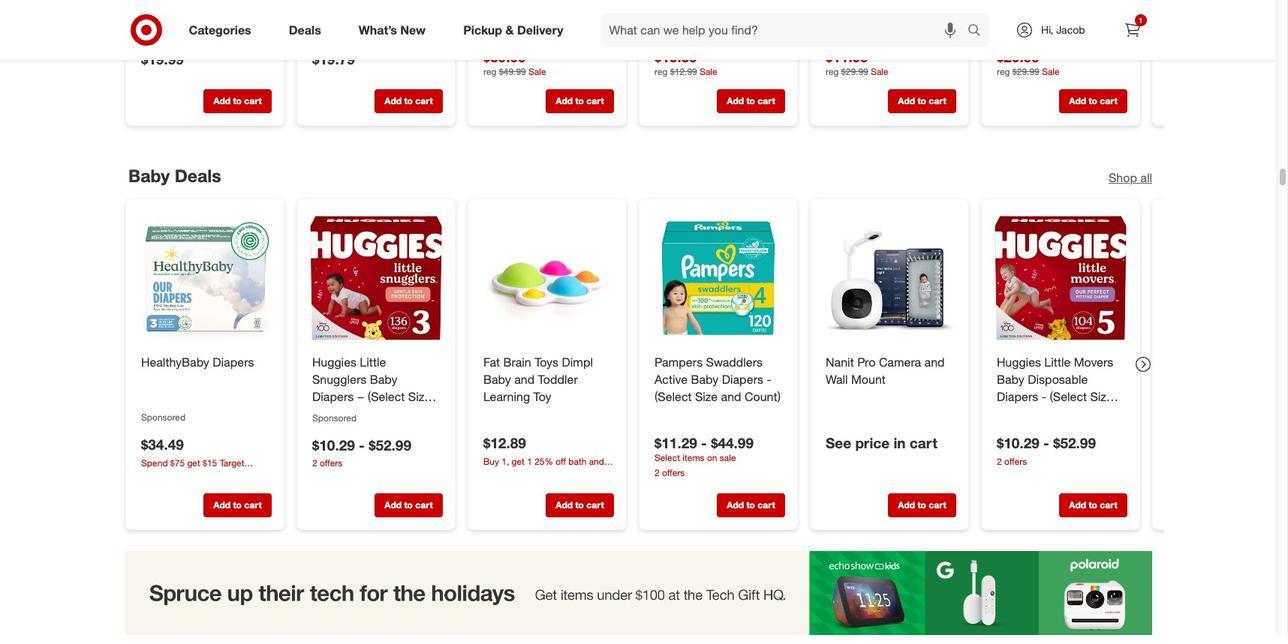 Task type: vqa. For each thing, say whether or not it's contained in the screenshot.


Task type: describe. For each thing, give the bounding box(es) containing it.
pampers
[[654, 355, 702, 370]]

0 horizontal spatial 2
[[312, 458, 317, 470]]

reg for $10.39
[[654, 66, 667, 78]]

disposable
[[1027, 372, 1087, 387]]

huggies little movers baby disposable diapers - (select size and count) link
[[996, 354, 1124, 422]]

little for snugglers
[[359, 355, 386, 370]]

count) for -
[[744, 389, 780, 404]]

movers
[[1074, 355, 1113, 370]]

what's new
[[359, 22, 426, 37]]

1 inside $12.89 buy 1, get 1 25% off bath and baby toys
[[527, 457, 532, 468]]

$34.49
[[141, 436, 183, 454]]

all
[[1140, 171, 1152, 186]]

fat
[[483, 355, 500, 370]]

reg for $11.99
[[825, 66, 838, 78]]

what's
[[359, 22, 397, 37]]

sponsored down snugglers
[[312, 413, 356, 424]]

$49.99
[[499, 66, 526, 78]]

see price in cart
[[825, 435, 937, 452]]

search
[[961, 24, 997, 39]]

diapers inside huggies little snugglers baby diapers – (select size and count)
[[312, 389, 353, 404]]

$19.99
[[141, 50, 183, 67]]

buy
[[483, 457, 499, 468]]

toys
[[534, 355, 558, 370]]

reg for $39.99
[[483, 66, 496, 78]]

shop all link
[[1108, 170, 1152, 187]]

and inside fat brain toys dimpl baby and toddler learning toy
[[514, 372, 534, 387]]

- inside pampers swaddlers active baby diapers - (select size and count)
[[766, 372, 771, 387]]

1 horizontal spatial deals
[[289, 22, 321, 37]]

- down –
[[358, 437, 364, 454]]

toddler
[[537, 372, 577, 387]]

$44.99
[[711, 435, 753, 452]]

$20.99 reg $29.99 sale
[[996, 48, 1059, 77]]

baby for pampers swaddlers active baby diapers - (select size and count)
[[691, 372, 718, 387]]

dimpl
[[561, 355, 593, 370]]

sale for $11.99
[[870, 66, 888, 78]]

shop all
[[1108, 171, 1152, 186]]

categories link
[[176, 14, 270, 47]]

fat brain toys dimpl baby and toddler learning toy
[[483, 355, 593, 404]]

healthybaby diapers
[[141, 355, 254, 370]]

count) inside huggies little movers baby disposable diapers - (select size and count)
[[1020, 407, 1056, 422]]

hi, jacob
[[1041, 23, 1085, 36]]

$11.29
[[654, 435, 697, 452]]

healthybaby
[[141, 355, 209, 370]]

diapers right healthybaby
[[212, 355, 254, 370]]

$29.99 for $11.99
[[841, 66, 868, 78]]

$19.79
[[312, 50, 355, 67]]

count) for –
[[335, 407, 372, 422]]

$11.99 reg $29.99 sale
[[825, 48, 888, 78]]

and inside pampers swaddlers active baby diapers - (select size and count)
[[721, 389, 741, 404]]

mount
[[851, 372, 885, 387]]

$10.39 reg $12.99 sale
[[654, 48, 717, 78]]

- down huggies little movers baby disposable diapers - (select size and count) at bottom right
[[1043, 435, 1049, 452]]

$20.99
[[996, 48, 1039, 65]]

toys
[[505, 469, 522, 481]]

fat brain toys dimpl baby and toddler learning toy link
[[483, 354, 611, 406]]

(select for snugglers
[[367, 389, 405, 404]]

huggies little movers baby disposable diapers - (select size and count)
[[996, 355, 1113, 422]]

huggies little snugglers baby diapers – (select size and count) link
[[312, 354, 439, 422]]

huggies for huggies little snugglers baby diapers – (select size and count)
[[312, 355, 356, 370]]

25%
[[534, 457, 553, 468]]

(select inside huggies little movers baby disposable diapers - (select size and count)
[[1049, 389, 1087, 404]]

new
[[400, 22, 426, 37]]

1 horizontal spatial 1
[[1138, 16, 1143, 25]]

advertisement region
[[113, 551, 1164, 636]]

pickup & delivery
[[463, 22, 563, 37]]

healthybaby diapers link
[[141, 354, 268, 371]]

baby deals
[[128, 165, 221, 186]]

baby inside fat brain toys dimpl baby and toddler learning toy
[[483, 372, 511, 387]]

0 horizontal spatial $10.29
[[312, 437, 355, 454]]

camera
[[879, 355, 921, 370]]

deals link
[[276, 14, 340, 47]]

size for swaddlers
[[695, 389, 717, 404]]

sponsored up $19.99
[[141, 26, 185, 37]]

(select for active
[[654, 389, 691, 404]]

- inside huggies little movers baby disposable diapers - (select size and count)
[[1041, 389, 1046, 404]]

$12.89
[[483, 435, 526, 452]]

$39.99 reg $49.99 sale
[[483, 48, 546, 78]]



Task type: locate. For each thing, give the bounding box(es) containing it.
reg for $20.99
[[996, 66, 1010, 77]]

diapers down snugglers
[[312, 389, 353, 404]]

0 horizontal spatial $10.29 - $52.99 2 offers
[[312, 437, 411, 470]]

0 horizontal spatial $29.99
[[841, 66, 868, 78]]

1 little from the left
[[359, 355, 386, 370]]

$29.99 down $20.99
[[1012, 66, 1039, 77]]

huggies little snugglers baby diapers – (select size and count) image
[[309, 212, 442, 345], [309, 212, 442, 345]]

- down disposable
[[1041, 389, 1046, 404]]

and
[[924, 355, 944, 370], [514, 372, 534, 387], [721, 389, 741, 404], [312, 407, 332, 422], [996, 407, 1017, 422], [589, 457, 604, 468]]

reg
[[996, 66, 1010, 77], [483, 66, 496, 78], [654, 66, 667, 78], [825, 66, 838, 78]]

items
[[682, 453, 704, 464]]

What can we help you find? suggestions appear below search field
[[600, 14, 971, 47]]

deals
[[289, 22, 321, 37], [174, 165, 221, 186]]

1 horizontal spatial offers
[[662, 468, 684, 479]]

active
[[654, 372, 687, 387]]

3 size from the left
[[1090, 389, 1112, 404]]

pampers swaddlers active baby diapers - (select size and count) link
[[654, 354, 782, 406]]

1 right the jacob
[[1138, 16, 1143, 25]]

2 (select from the left
[[654, 389, 691, 404]]

categories
[[189, 22, 251, 37]]

2 inside $11.29 - $44.99 select items on sale 2 offers
[[654, 468, 659, 479]]

huggies little snugglers baby diapers – (select size and count)
[[312, 355, 430, 422]]

little inside huggies little movers baby disposable diapers - (select size and count)
[[1044, 355, 1070, 370]]

count) down disposable
[[1020, 407, 1056, 422]]

count) down –
[[335, 407, 372, 422]]

$10.29 down snugglers
[[312, 437, 355, 454]]

get
[[511, 457, 524, 468]]

1 horizontal spatial (select
[[654, 389, 691, 404]]

huggies inside huggies little snugglers baby diapers – (select size and count)
[[312, 355, 356, 370]]

size down "movers"
[[1090, 389, 1112, 404]]

0 horizontal spatial (select
[[367, 389, 405, 404]]

1
[[1138, 16, 1143, 25], [527, 457, 532, 468]]

1 link
[[1116, 14, 1149, 47]]

$29.99 inside the $11.99 reg $29.99 sale
[[841, 66, 868, 78]]

add to cart button
[[203, 90, 271, 114], [374, 90, 442, 114], [545, 90, 614, 114], [716, 90, 785, 114], [888, 90, 956, 114], [1059, 90, 1127, 114], [203, 494, 271, 518], [374, 494, 442, 518], [545, 494, 614, 518], [716, 494, 785, 518], [888, 494, 956, 518], [1059, 494, 1127, 518]]

baby inside huggies little movers baby disposable diapers - (select size and count)
[[996, 372, 1024, 387]]

$52.99
[[1053, 435, 1095, 452], [368, 437, 411, 454]]

see
[[825, 435, 851, 452]]

and inside huggies little movers baby disposable diapers - (select size and count)
[[996, 407, 1017, 422]]

1 horizontal spatial 2
[[654, 468, 659, 479]]

0 horizontal spatial count)
[[335, 407, 372, 422]]

reg inside $20.99 reg $29.99 sale
[[996, 66, 1010, 77]]

sponsored up $34.49
[[141, 412, 185, 423]]

(select inside huggies little snugglers baby diapers – (select size and count)
[[367, 389, 405, 404]]

&
[[506, 22, 514, 37]]

sale for $20.99
[[1042, 66, 1059, 77]]

pickup
[[463, 22, 502, 37]]

- up items
[[701, 435, 707, 452]]

toy
[[533, 389, 551, 404]]

- inside $11.29 - $44.99 select items on sale 2 offers
[[701, 435, 707, 452]]

diapers inside huggies little movers baby disposable diapers - (select size and count)
[[996, 389, 1038, 404]]

2 horizontal spatial offers
[[1004, 457, 1027, 468]]

baby inside pampers swaddlers active baby diapers - (select size and count)
[[691, 372, 718, 387]]

sale inside $20.99 reg $29.99 sale
[[1042, 66, 1059, 77]]

sale inside $39.99 reg $49.99 sale
[[528, 66, 546, 78]]

$29.99 for $20.99
[[1012, 66, 1039, 77]]

1 huggies from the left
[[312, 355, 356, 370]]

baby for huggies little snugglers baby diapers – (select size and count)
[[369, 372, 397, 387]]

1 horizontal spatial $10.29
[[996, 435, 1039, 452]]

nanit
[[825, 355, 854, 370]]

little up disposable
[[1044, 355, 1070, 370]]

sale for $39.99
[[528, 66, 546, 78]]

1 vertical spatial deals
[[174, 165, 221, 186]]

2 horizontal spatial count)
[[1020, 407, 1056, 422]]

baby for huggies little movers baby disposable diapers - (select size and count)
[[996, 372, 1024, 387]]

search button
[[961, 14, 997, 50]]

baby inside huggies little snugglers baby diapers – (select size and count)
[[369, 372, 397, 387]]

pampers swaddlers active baby diapers - (select size and count) image
[[651, 212, 785, 345], [651, 212, 785, 345]]

wall
[[825, 372, 848, 387]]

$29.99
[[1012, 66, 1039, 77], [841, 66, 868, 78]]

1 size from the left
[[408, 389, 430, 404]]

2 huggies from the left
[[996, 355, 1041, 370]]

$11.99
[[825, 48, 868, 66]]

baby
[[483, 469, 503, 481]]

and inside $12.89 buy 1, get 1 25% off bath and baby toys
[[589, 457, 604, 468]]

2 horizontal spatial (select
[[1049, 389, 1087, 404]]

count) down the swaddlers
[[744, 389, 780, 404]]

little inside huggies little snugglers baby diapers – (select size and count)
[[359, 355, 386, 370]]

off
[[555, 457, 566, 468]]

huggies up snugglers
[[312, 355, 356, 370]]

hi,
[[1041, 23, 1053, 36]]

count)
[[744, 389, 780, 404], [335, 407, 372, 422], [1020, 407, 1056, 422]]

pampers swaddlers active baby diapers - (select size and count)
[[654, 355, 780, 404]]

1 horizontal spatial $10.29 - $52.99 2 offers
[[996, 435, 1095, 468]]

select
[[654, 453, 680, 464]]

1 horizontal spatial count)
[[744, 389, 780, 404]]

1 horizontal spatial size
[[695, 389, 717, 404]]

size inside huggies little snugglers baby diapers – (select size and count)
[[408, 389, 430, 404]]

diapers inside pampers swaddlers active baby diapers - (select size and count)
[[721, 372, 763, 387]]

nanit pro camera and wall mount
[[825, 355, 944, 387]]

baby
[[128, 165, 169, 186], [369, 372, 397, 387], [483, 372, 511, 387], [691, 372, 718, 387], [996, 372, 1024, 387]]

size for little
[[408, 389, 430, 404]]

offers inside $11.29 - $44.99 select items on sale 2 offers
[[662, 468, 684, 479]]

1 horizontal spatial little
[[1044, 355, 1070, 370]]

huggies inside huggies little movers baby disposable diapers - (select size and count)
[[996, 355, 1041, 370]]

1 horizontal spatial huggies
[[996, 355, 1041, 370]]

sponsored up $19.79
[[312, 26, 356, 37]]

$10.29 - $52.99 2 offers down –
[[312, 437, 411, 470]]

size
[[408, 389, 430, 404], [695, 389, 717, 404], [1090, 389, 1112, 404]]

$10.39
[[654, 48, 697, 66]]

in
[[893, 435, 905, 452]]

little for movers
[[1044, 355, 1070, 370]]

brain
[[503, 355, 531, 370]]

little up –
[[359, 355, 386, 370]]

huggies
[[312, 355, 356, 370], [996, 355, 1041, 370]]

on
[[707, 453, 717, 464]]

$52.99 down huggies little snugglers baby diapers – (select size and count) link
[[368, 437, 411, 454]]

reg inside the $11.99 reg $29.99 sale
[[825, 66, 838, 78]]

count) inside pampers swaddlers active baby diapers - (select size and count)
[[744, 389, 780, 404]]

diapers down the swaddlers
[[721, 372, 763, 387]]

0 horizontal spatial $52.99
[[368, 437, 411, 454]]

shop
[[1108, 171, 1137, 186]]

3 (select from the left
[[1049, 389, 1087, 404]]

diapers down disposable
[[996, 389, 1038, 404]]

2 little from the left
[[1044, 355, 1070, 370]]

snugglers
[[312, 372, 366, 387]]

delivery
[[517, 22, 563, 37]]

healthybaby diapers image
[[138, 212, 271, 345], [138, 212, 271, 345]]

price
[[855, 435, 889, 452]]

size down pampers
[[695, 389, 717, 404]]

jacob
[[1056, 23, 1085, 36]]

$10.29 - $52.99 2 offers
[[996, 435, 1095, 468], [312, 437, 411, 470]]

- left the wall
[[766, 372, 771, 387]]

nanit pro camera and wall mount link
[[825, 354, 953, 389]]

reg down $20.99
[[996, 66, 1010, 77]]

and inside the nanit pro camera and wall mount
[[924, 355, 944, 370]]

size inside huggies little movers baby disposable diapers - (select size and count)
[[1090, 389, 1112, 404]]

bath
[[568, 457, 586, 468]]

0 horizontal spatial offers
[[319, 458, 342, 470]]

1 horizontal spatial $52.99
[[1053, 435, 1095, 452]]

$52.99 down huggies little movers baby disposable diapers - (select size and count) link
[[1053, 435, 1095, 452]]

$29.99 inside $20.99 reg $29.99 sale
[[1012, 66, 1039, 77]]

0 horizontal spatial little
[[359, 355, 386, 370]]

swaddlers
[[706, 355, 762, 370]]

$11.29 - $44.99 select items on sale 2 offers
[[654, 435, 753, 479]]

$29.99 down $11.99
[[841, 66, 868, 78]]

(select inside pampers swaddlers active baby diapers - (select size and count)
[[654, 389, 691, 404]]

sale for $10.39
[[699, 66, 717, 78]]

0 horizontal spatial 1
[[527, 457, 532, 468]]

pickup & delivery link
[[450, 14, 582, 47]]

reg down $11.99
[[825, 66, 838, 78]]

diapers
[[212, 355, 254, 370], [721, 372, 763, 387], [312, 389, 353, 404], [996, 389, 1038, 404]]

huggies for huggies little movers baby disposable diapers - (select size and count)
[[996, 355, 1041, 370]]

reg down $39.99
[[483, 66, 496, 78]]

and inside huggies little snugglers baby diapers – (select size and count)
[[312, 407, 332, 422]]

$12.89 buy 1, get 1 25% off bath and baby toys
[[483, 435, 604, 481]]

cart
[[244, 96, 261, 107], [415, 96, 432, 107], [586, 96, 604, 107], [757, 96, 775, 107], [928, 96, 946, 107], [1099, 96, 1117, 107], [909, 435, 937, 452], [244, 500, 261, 511], [415, 500, 432, 511], [586, 500, 604, 511], [757, 500, 775, 511], [928, 500, 946, 511], [1099, 500, 1117, 511]]

1 horizontal spatial $29.99
[[1012, 66, 1039, 77]]

0 horizontal spatial size
[[408, 389, 430, 404]]

$10.29 - $52.99 2 offers down huggies little movers baby disposable diapers - (select size and count) at bottom right
[[996, 435, 1095, 468]]

sale inside the $11.99 reg $29.99 sale
[[870, 66, 888, 78]]

0 vertical spatial 1
[[1138, 16, 1143, 25]]

huggies little movers baby disposable diapers - (select size and count) image
[[993, 212, 1127, 345], [993, 212, 1127, 345]]

$10.29
[[996, 435, 1039, 452], [312, 437, 355, 454]]

count) inside huggies little snugglers baby diapers – (select size and count)
[[335, 407, 372, 422]]

2 size from the left
[[695, 389, 717, 404]]

$39.99
[[483, 48, 526, 66]]

0 horizontal spatial huggies
[[312, 355, 356, 370]]

fat brain toys dimpl baby and toddler learning toy image
[[480, 212, 614, 345], [480, 212, 614, 345]]

1 right get
[[527, 457, 532, 468]]

nanit pro camera and wall mount image
[[822, 212, 956, 345], [822, 212, 956, 345]]

reg inside $39.99 reg $49.99 sale
[[483, 66, 496, 78]]

reg down $10.39
[[654, 66, 667, 78]]

sponsored
[[141, 26, 185, 37], [312, 26, 356, 37], [141, 412, 185, 423], [312, 413, 356, 424]]

1,
[[501, 457, 509, 468]]

2 horizontal spatial size
[[1090, 389, 1112, 404]]

0 vertical spatial deals
[[289, 22, 321, 37]]

1 (select from the left
[[367, 389, 405, 404]]

pro
[[857, 355, 875, 370]]

buy 1, get 1 25% off bath and baby toys button
[[483, 456, 614, 481]]

–
[[357, 389, 364, 404]]

to
[[233, 96, 241, 107], [404, 96, 412, 107], [575, 96, 584, 107], [746, 96, 755, 107], [917, 96, 926, 107], [1088, 96, 1097, 107], [233, 500, 241, 511], [404, 500, 412, 511], [575, 500, 584, 511], [746, 500, 755, 511], [917, 500, 926, 511], [1088, 500, 1097, 511]]

(select
[[367, 389, 405, 404], [654, 389, 691, 404], [1049, 389, 1087, 404]]

little
[[359, 355, 386, 370], [1044, 355, 1070, 370]]

(select down disposable
[[1049, 389, 1087, 404]]

(select right –
[[367, 389, 405, 404]]

reg inside $10.39 reg $12.99 sale
[[654, 66, 667, 78]]

$12.99
[[670, 66, 697, 78]]

$10.29 down huggies little movers baby disposable diapers - (select size and count) at bottom right
[[996, 435, 1039, 452]]

size inside pampers swaddlers active baby diapers - (select size and count)
[[695, 389, 717, 404]]

(select down active
[[654, 389, 691, 404]]

0 horizontal spatial deals
[[174, 165, 221, 186]]

huggies up disposable
[[996, 355, 1041, 370]]

learning
[[483, 389, 530, 404]]

sale inside $10.39 reg $12.99 sale
[[699, 66, 717, 78]]

1 vertical spatial 1
[[527, 457, 532, 468]]

2
[[996, 457, 1001, 468], [312, 458, 317, 470], [654, 468, 659, 479]]

sale
[[719, 453, 736, 464]]

what's new link
[[346, 14, 444, 47]]

size right –
[[408, 389, 430, 404]]

2 horizontal spatial 2
[[996, 457, 1001, 468]]



